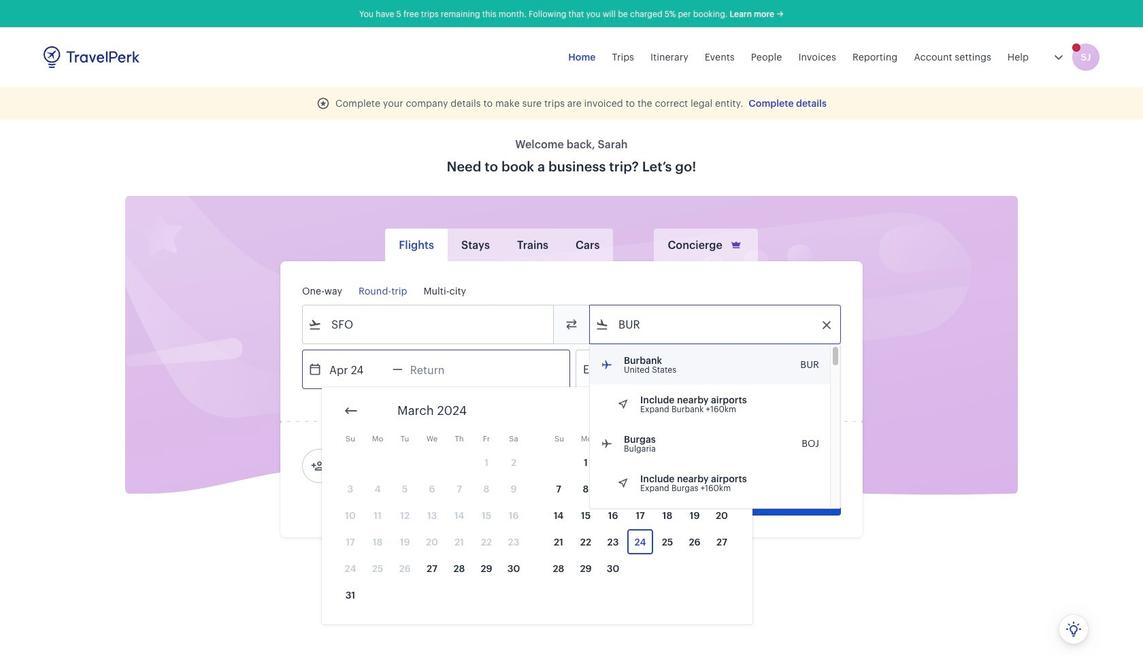 Task type: describe. For each thing, give the bounding box(es) containing it.
Return text field
[[403, 351, 474, 389]]

Depart text field
[[322, 351, 393, 389]]

choose saturday, april 6, 2024 as your check-out date. it's available. image
[[709, 450, 735, 475]]

choose friday, april 5, 2024 as your check-out date. it's available. image
[[682, 450, 708, 475]]

To search field
[[609, 314, 823, 336]]

choose tuesday, april 9, 2024 as your check-out date. it's available. image
[[600, 476, 626, 502]]

choose wednesday, april 10, 2024 as your check-out date. it's available. image
[[628, 476, 653, 502]]



Task type: locate. For each thing, give the bounding box(es) containing it.
choose thursday, april 4, 2024 as your check-out date. it's available. image
[[655, 450, 681, 475]]

move backward to switch to the previous month. image
[[343, 403, 359, 419]]

choose saturday, april 13, 2024 as your check-out date. it's available. image
[[709, 476, 735, 502]]

Add first traveler search field
[[325, 455, 466, 477]]

calendar application
[[322, 387, 1144, 625]]

move forward to switch to the next month. image
[[715, 403, 731, 419]]

choose thursday, april 11, 2024 as your check-out date. it's available. image
[[655, 476, 681, 502]]

choose tuesday, april 2, 2024 as your check-out date. it's available. image
[[600, 450, 626, 475]]

choose wednesday, april 3, 2024 as your check-out date. it's available. image
[[628, 450, 653, 475]]

From search field
[[322, 314, 536, 336]]

choose friday, april 12, 2024 as your check-out date. it's available. image
[[682, 476, 708, 502]]



